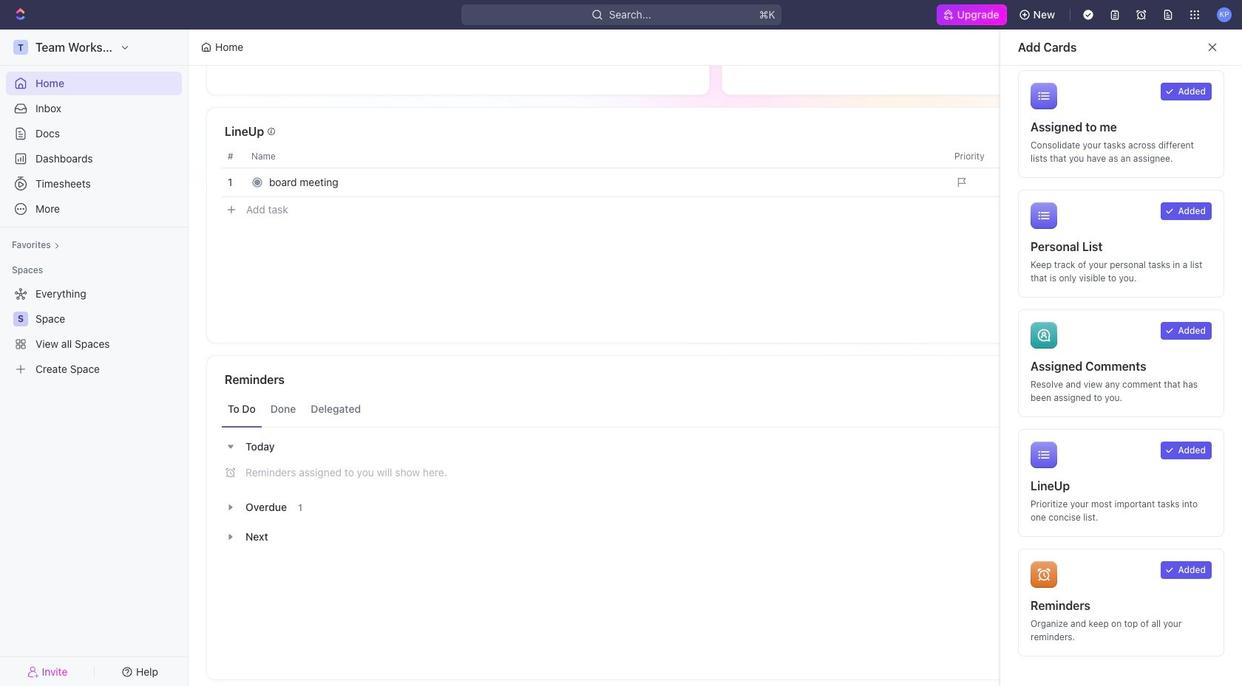 Task type: vqa. For each thing, say whether or not it's contained in the screenshot.
the middle to
no



Task type: describe. For each thing, give the bounding box(es) containing it.
assigned comments image
[[1031, 322, 1057, 349]]

invite user image
[[27, 666, 39, 679]]

assigned to me image
[[1031, 83, 1057, 109]]

tree inside sidebar navigation
[[6, 282, 182, 382]]

team workspace, , element
[[13, 40, 28, 55]]



Task type: locate. For each thing, give the bounding box(es) containing it.
lineup image
[[1031, 442, 1057, 469]]

sidebar navigation
[[0, 30, 191, 687]]

reminders image
[[1031, 562, 1057, 589]]

personal list image
[[1031, 203, 1057, 229]]

tree
[[6, 282, 182, 382]]

space, , element
[[13, 312, 28, 327]]

tab list
[[222, 392, 1209, 428]]



